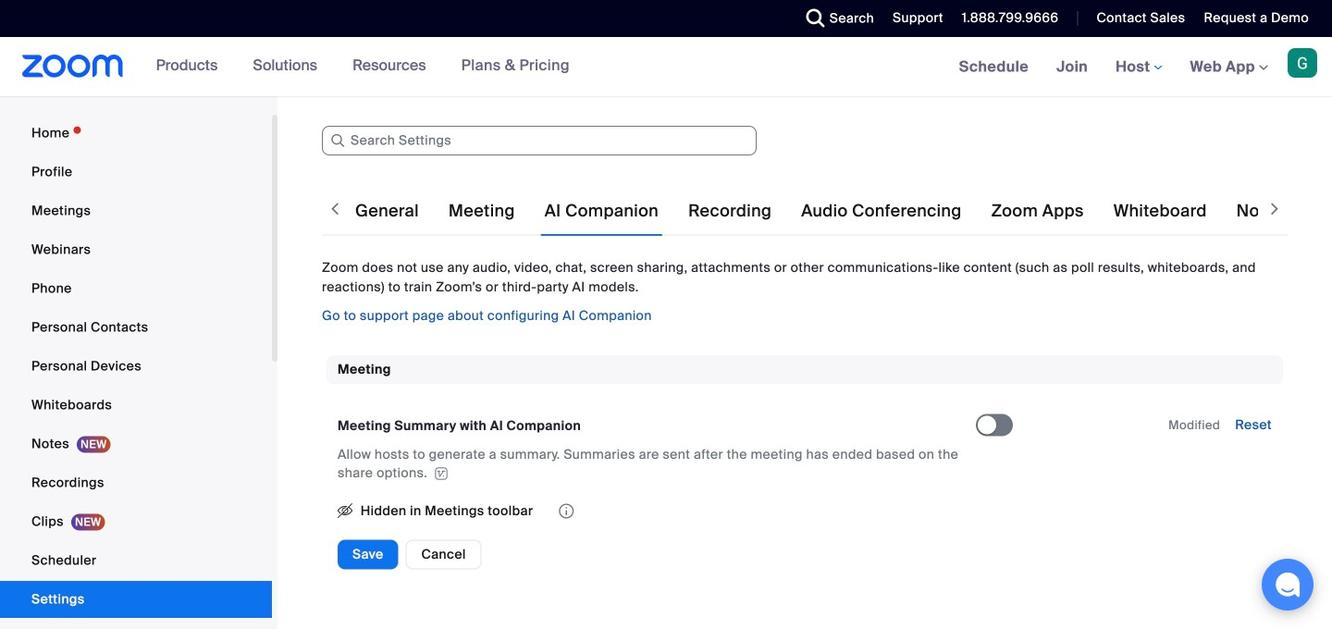Task type: locate. For each thing, give the bounding box(es) containing it.
application
[[338, 446, 960, 483], [338, 497, 977, 525]]

scroll left image
[[326, 200, 344, 218]]

0 vertical spatial application
[[338, 446, 960, 483]]

profile picture image
[[1288, 48, 1318, 78]]

open chat image
[[1275, 572, 1301, 598]]

meeting element
[[327, 355, 1284, 601]]

banner
[[0, 37, 1333, 98]]

2 application from the top
[[338, 497, 977, 525]]

personal menu menu
[[0, 115, 272, 629]]

1 application from the top
[[338, 446, 960, 483]]

1 vertical spatial application
[[338, 497, 977, 525]]



Task type: vqa. For each thing, say whether or not it's contained in the screenshot.
Meeting element
yes



Task type: describe. For each thing, give the bounding box(es) containing it.
meetings navigation
[[946, 37, 1333, 98]]

Search Settings text field
[[322, 126, 757, 156]]

tabs of my account settings page tab list
[[352, 185, 1333, 237]]

support version for meeting summary with ai companion image
[[432, 468, 451, 481]]

scroll right image
[[1266, 200, 1285, 218]]

product information navigation
[[142, 37, 584, 96]]

learn more about hidden in meetings toolbar image
[[557, 505, 576, 518]]



